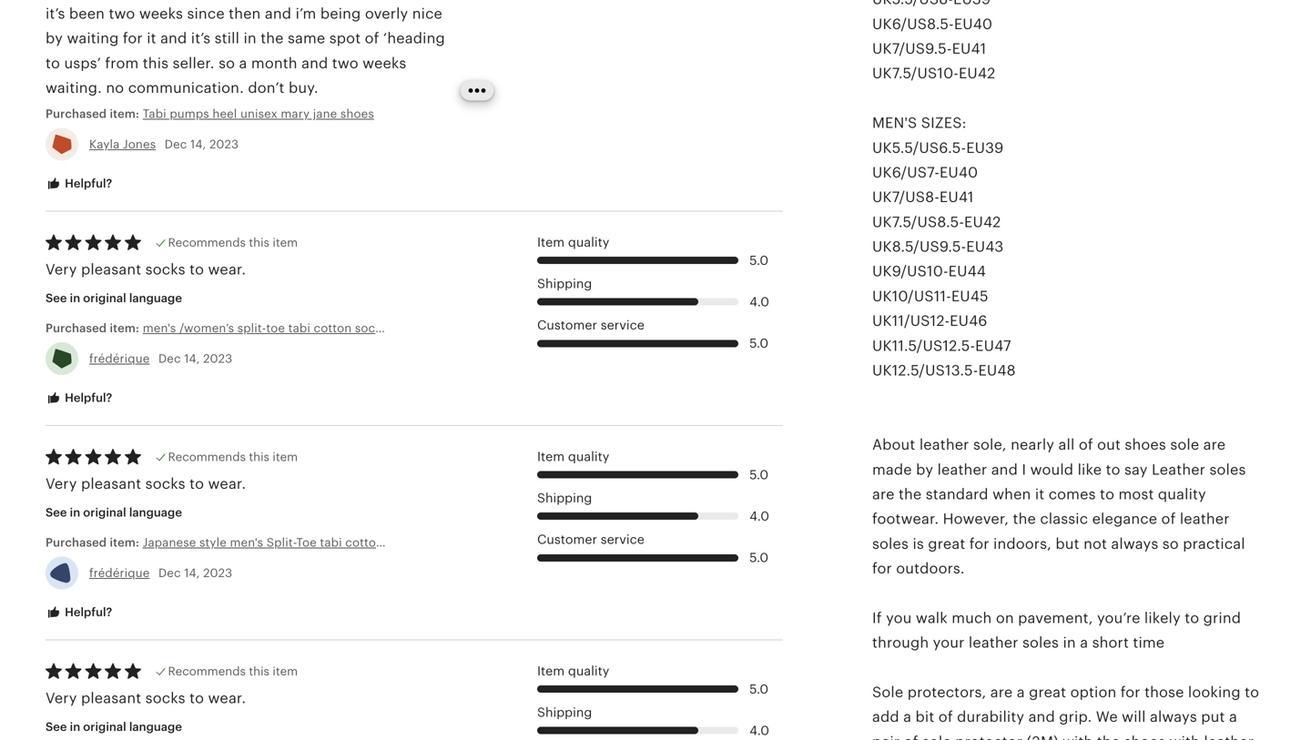 Task type: vqa. For each thing, say whether or not it's contained in the screenshot.
Art
no



Task type: describe. For each thing, give the bounding box(es) containing it.
1 vertical spatial are
[[873, 486, 895, 503]]

you're
[[1098, 610, 1141, 627]]

leather up practical
[[1181, 511, 1230, 528]]

0 horizontal spatial soles
[[873, 536, 909, 552]]

3 item from the top
[[538, 665, 565, 679]]

customer for men's /women's split-toe tabi cotton socks fit sizes eu39-45
[[538, 319, 598, 333]]

uk11/us12-
[[873, 313, 950, 329]]

eu48
[[979, 363, 1016, 379]]

0 vertical spatial soles
[[1210, 462, 1247, 478]]

eu46
[[950, 313, 988, 329]]

all
[[1059, 437, 1075, 453]]

14, for style
[[184, 567, 200, 580]]

uk6/us7-
[[873, 164, 940, 181]]

3 recommends this item from the top
[[168, 665, 298, 679]]

anklets
[[433, 536, 474, 550]]

by
[[917, 462, 934, 478]]

4.0 for purchased item: men's /women's split-toe tabi cotton socks fit sizes eu39-45
[[750, 295, 770, 309]]

recommends this item for men's
[[168, 451, 298, 464]]

very pleasant socks to wear. for men's
[[46, 261, 246, 278]]

/women's
[[179, 322, 234, 335]]

3 very pleasant socks to wear. from the top
[[46, 690, 246, 707]]

service for purchased item: men's /women's split-toe tabi cotton socks fit sizes eu39-45
[[601, 319, 645, 333]]

sole protectors, are a great option for those looking to add a bit of durability and grip. we will always put a pair of sole protector (3m) with the shoes with leath
[[873, 685, 1266, 741]]

leather up by
[[920, 437, 970, 453]]

men's
[[873, 115, 918, 131]]

3 5.0 from the top
[[750, 468, 769, 482]]

of up the so
[[1162, 511, 1177, 528]]

1 vertical spatial sizes
[[528, 536, 556, 550]]

tabi
[[143, 107, 167, 121]]

sole inside about leather sole, nearly all of out shoes sole are made by leather and i would like to say leather soles are the standard when it comes to most quality footwear. however, the classic elegance of leather soles is great for indoors, but not always so practical for outdoors.
[[1171, 437, 1200, 453]]

eu40 inside "uk6/us8.5-eu40 uk7/us9.5-eu41 uk7.5/us10-eu42"
[[955, 16, 993, 32]]

0 vertical spatial cotton
[[314, 322, 352, 335]]

eu42 inside "uk6/us8.5-eu40 uk7/us9.5-eu41 uk7.5/us10-eu42"
[[959, 65, 996, 82]]

are inside sole protectors, are a great option for those looking to add a bit of durability and grip. we will always put a pair of sole protector (3m) with the shoes with leath
[[991, 685, 1013, 701]]

helpful? for purchased item: tabi pumps heel unisex mary jane shoes
[[62, 177, 112, 190]]

0 horizontal spatial fit
[[391, 322, 403, 335]]

uk5.5/us6.5-
[[873, 140, 967, 156]]

of right bit
[[939, 709, 954, 726]]

outdoors.
[[897, 561, 966, 577]]

and inside about leather sole, nearly all of out shoes sole are made by leather and i would like to say leather soles are the standard when it comes to most quality footwear. however, the classic elegance of leather soles is great for indoors, but not always so practical for outdoors.
[[992, 462, 1019, 478]]

3 item quality from the top
[[538, 665, 610, 679]]

eu47
[[976, 338, 1012, 354]]

i
[[1023, 462, 1027, 478]]

0 horizontal spatial men's
[[143, 322, 176, 335]]

tabi pumps heel unisex mary jane shoes link
[[143, 106, 389, 122]]

uk7.5/us8.5-
[[873, 214, 965, 230]]

japanese
[[143, 536, 196, 550]]

always inside sole protectors, are a great option for those looking to add a bit of durability and grip. we will always put a pair of sole protector (3m) with the shoes with leath
[[1151, 709, 1198, 726]]

soles inside if you walk much on pavement, you're likely to grind through your leather soles in a short time
[[1023, 635, 1060, 652]]

grip.
[[1060, 709, 1093, 726]]

customer service for purchased item: men's /women's split-toe tabi cotton socks fit sizes eu39-45
[[538, 319, 645, 333]]

very for purchased item: men's /women's split-toe tabi cotton socks fit sizes eu39-45
[[46, 261, 77, 278]]

about
[[873, 437, 916, 453]]

frédérique link for men's /women's split-toe tabi cotton socks fit sizes eu39-45
[[89, 352, 150, 366]]

3 original from the top
[[83, 721, 126, 734]]

and inside sole protectors, are a great option for those looking to add a bit of durability and grip. we will always put a pair of sole protector (3m) with the shoes with leath
[[1029, 709, 1056, 726]]

great inside sole protectors, are a great option for those looking to add a bit of durability and grip. we will always put a pair of sole protector (3m) with the shoes with leath
[[1030, 685, 1067, 701]]

0 vertical spatial dec
[[165, 137, 187, 151]]

time
[[1134, 635, 1165, 652]]

durability
[[958, 709, 1025, 726]]

item for toe
[[273, 236, 298, 250]]

this for split-
[[249, 236, 270, 250]]

0 vertical spatial shoes
[[341, 107, 374, 121]]

eu40 inside men's sizes: uk5.5/us6.5-eu39 uk6/us7-eu40 uk7/us8-eu41 uk7.5/us8.5-eu42 uk8.5/us9.5-eu43 uk9/us10-eu44 uk10/us11-eu45 uk11/us12-eu46 uk11.5/us12.5-eu47 uk12.5/us13.5-eu48
[[940, 164, 979, 181]]

would
[[1031, 462, 1074, 478]]

about leather sole, nearly all of out shoes sole are made by leather and i would like to say leather soles are the standard when it comes to most quality footwear. however, the classic elegance of leather soles is great for indoors, but not always so practical for outdoors.
[[873, 437, 1247, 577]]

in inside if you walk much on pavement, you're likely to grind through your leather soles in a short time
[[1064, 635, 1077, 652]]

0 horizontal spatial sizes
[[406, 322, 434, 335]]

made
[[873, 462, 913, 478]]

japanese style men's split-toe tabi cotton quarter anklets socks fit sizes eu38-45 link
[[143, 535, 609, 552]]

purchased for purchased item: tabi pumps heel unisex mary jane shoes
[[46, 107, 107, 121]]

recommends for style
[[168, 451, 246, 464]]

uk9/us10-
[[873, 264, 949, 280]]

1 vertical spatial cotton
[[346, 536, 384, 550]]

language for japanese
[[129, 506, 182, 520]]

elegance
[[1093, 511, 1158, 528]]

uk7/us9.5-
[[873, 41, 953, 57]]

purchased item: tabi pumps heel unisex mary jane shoes
[[46, 107, 374, 121]]

when
[[993, 486, 1032, 503]]

pleasant for men's
[[81, 261, 141, 278]]

uk10/us11-
[[873, 288, 952, 305]]

sole,
[[974, 437, 1007, 453]]

sizes:
[[922, 115, 967, 131]]

looking
[[1189, 685, 1242, 701]]

1 vertical spatial for
[[873, 561, 893, 577]]

leather
[[1153, 462, 1206, 478]]

through
[[873, 635, 930, 652]]

for inside sole protectors, are a great option for those looking to add a bit of durability and grip. we will always put a pair of sole protector (3m) with the shoes with leath
[[1121, 685, 1141, 701]]

practical
[[1184, 536, 1246, 552]]

out
[[1098, 437, 1122, 453]]

uk12.5/us13.5-
[[873, 363, 979, 379]]

wear. for style
[[208, 476, 246, 492]]

helpful? for purchased item: men's /women's split-toe tabi cotton socks fit sizes eu39-45
[[62, 391, 112, 405]]

see for purchased item: japanese style men's split-toe tabi cotton quarter anklets socks fit sizes eu38-45
[[46, 506, 67, 520]]

frédérique for men's
[[89, 352, 150, 366]]

3 wear. from the top
[[208, 690, 246, 707]]

toe
[[266, 322, 285, 335]]

shipping for fit
[[538, 492, 593, 506]]

not
[[1084, 536, 1108, 552]]

classic
[[1041, 511, 1089, 528]]

bit
[[916, 709, 935, 726]]

shoes inside sole protectors, are a great option for those looking to add a bit of durability and grip. we will always put a pair of sole protector (3m) with the shoes with leath
[[1125, 734, 1166, 741]]

but
[[1056, 536, 1080, 552]]

see in original language for japanese style men's split-toe tabi cotton quarter anklets socks fit sizes eu38-45
[[46, 506, 182, 520]]

3 this from the top
[[249, 665, 270, 679]]

0 vertical spatial 45
[[472, 322, 487, 335]]

shipping for 45
[[538, 277, 593, 291]]

1 vertical spatial 45
[[594, 536, 609, 550]]

pavement,
[[1019, 610, 1094, 627]]

standard
[[926, 486, 989, 503]]

see in original language for men's /women's split-toe tabi cotton socks fit sizes eu39-45
[[46, 292, 182, 305]]

purchased for purchased item: men's /women's split-toe tabi cotton socks fit sizes eu39-45
[[46, 322, 107, 335]]

very for purchased item: japanese style men's split-toe tabi cotton quarter anklets socks fit sizes eu38-45
[[46, 476, 77, 492]]

0 vertical spatial the
[[899, 486, 922, 503]]

0 vertical spatial tabi
[[288, 322, 311, 335]]

0 vertical spatial are
[[1204, 437, 1227, 453]]

3 language from the top
[[129, 721, 182, 734]]

kayla jones dec 14, 2023
[[89, 137, 239, 151]]

item quality for men's /women's split-toe tabi cotton socks fit sizes eu39-45
[[538, 236, 610, 250]]

1 vertical spatial the
[[1014, 511, 1037, 528]]

split-
[[267, 536, 296, 550]]

purchased item: japanese style men's split-toe tabi cotton quarter anklets socks fit sizes eu38-45
[[46, 536, 609, 550]]

uk8.5/us9.5-
[[873, 239, 967, 255]]

3 see from the top
[[46, 721, 67, 734]]

jones
[[123, 137, 156, 151]]

3 item from the top
[[273, 665, 298, 679]]

helpful? button for purchased item: men's /women's split-toe tabi cotton socks fit sizes eu39-45
[[32, 382, 126, 415]]

a up durability
[[1017, 685, 1026, 701]]

kayla jones link
[[89, 137, 156, 151]]

pumps
[[170, 107, 209, 121]]

like
[[1078, 462, 1103, 478]]

a left bit
[[904, 709, 912, 726]]

eu39-
[[438, 322, 472, 335]]

nearly
[[1011, 437, 1055, 453]]

unisex
[[240, 107, 278, 121]]

3 pleasant from the top
[[81, 690, 141, 707]]

men's /women's split-toe tabi cotton socks fit sizes eu39-45 link
[[143, 320, 487, 337]]

5 5.0 from the top
[[750, 683, 769, 697]]

heel
[[213, 107, 237, 121]]

1 horizontal spatial for
[[970, 536, 990, 552]]

eu42 inside men's sizes: uk5.5/us6.5-eu39 uk6/us7-eu40 uk7/us8-eu41 uk7.5/us8.5-eu42 uk8.5/us9.5-eu43 uk9/us10-eu44 uk10/us11-eu45 uk11/us12-eu46 uk11.5/us12.5-eu47 uk12.5/us13.5-eu48
[[965, 214, 1002, 230]]

uk6/us8.5-eu40 uk7/us9.5-eu41 uk7.5/us10-eu42
[[873, 16, 996, 82]]

will
[[1123, 709, 1147, 726]]

this for men's
[[249, 451, 270, 464]]

add
[[873, 709, 900, 726]]

0 vertical spatial 14,
[[190, 137, 206, 151]]

uk7/us8-
[[873, 189, 940, 206]]



Task type: locate. For each thing, give the bounding box(es) containing it.
2023 down heel
[[209, 137, 239, 151]]

great
[[929, 536, 966, 552], [1030, 685, 1067, 701]]

3 helpful? button from the top
[[32, 596, 126, 630]]

of down bit
[[904, 734, 919, 741]]

short
[[1093, 635, 1130, 652]]

2 frédérique link from the top
[[89, 567, 150, 580]]

quality inside about leather sole, nearly all of out shoes sole are made by leather and i would like to say leather soles are the standard when it comes to most quality footwear. however, the classic elegance of leather soles is great for indoors, but not always so practical for outdoors.
[[1159, 486, 1207, 503]]

cotton left quarter
[[346, 536, 384, 550]]

1 item quality from the top
[[538, 236, 610, 250]]

frédérique for japanese
[[89, 567, 150, 580]]

2 vertical spatial recommends
[[168, 665, 246, 679]]

0 vertical spatial item:
[[110, 107, 139, 121]]

uk7.5/us10-
[[873, 65, 959, 82]]

kayla
[[89, 137, 120, 151]]

1 helpful? button from the top
[[32, 167, 126, 201]]

however,
[[944, 511, 1010, 528]]

1 vertical spatial shoes
[[1126, 437, 1167, 453]]

0 vertical spatial item
[[273, 236, 298, 250]]

sole
[[1171, 437, 1200, 453], [923, 734, 952, 741]]

shoes inside about leather sole, nearly all of out shoes sole are made by leather and i would like to say leather soles are the standard when it comes to most quality footwear. however, the classic elegance of leather soles is great for indoors, but not always so practical for outdoors.
[[1126, 437, 1167, 453]]

1 horizontal spatial sizes
[[528, 536, 556, 550]]

say
[[1125, 462, 1149, 478]]

2 vertical spatial 2023
[[203, 567, 233, 580]]

dec for japanese
[[158, 567, 181, 580]]

2 frédérique dec 14, 2023 from the top
[[89, 567, 233, 580]]

1 vertical spatial item
[[538, 450, 565, 464]]

2 service from the top
[[601, 533, 645, 547]]

2 purchased from the top
[[46, 322, 107, 335]]

1 helpful? from the top
[[62, 177, 112, 190]]

protector
[[956, 734, 1023, 741]]

item: for tabi
[[110, 107, 139, 121]]

item: for japanese
[[110, 536, 139, 550]]

cotton right toe
[[314, 322, 352, 335]]

men's
[[143, 322, 176, 335], [230, 536, 263, 550]]

sole inside sole protectors, are a great option for those looking to add a bit of durability and grip. we will always put a pair of sole protector (3m) with the shoes with leath
[[923, 734, 952, 741]]

eu40 down eu39
[[940, 164, 979, 181]]

if you walk much on pavement, you're likely to grind through your leather soles in a short time
[[873, 610, 1242, 652]]

1 with from the left
[[1063, 734, 1094, 741]]

1 very from the top
[[46, 261, 77, 278]]

always down elegance at the right bottom of the page
[[1112, 536, 1159, 552]]

fit left eu39-
[[391, 322, 403, 335]]

1 5.0 from the top
[[750, 254, 769, 268]]

original for japanese
[[83, 506, 126, 520]]

1 horizontal spatial tabi
[[320, 536, 342, 550]]

language for men's
[[129, 292, 182, 305]]

1 language from the top
[[129, 292, 182, 305]]

0 horizontal spatial 45
[[472, 322, 487, 335]]

2 wear. from the top
[[208, 476, 246, 492]]

2 horizontal spatial for
[[1121, 685, 1141, 701]]

socks
[[145, 261, 186, 278], [355, 322, 388, 335], [145, 476, 186, 492], [477, 536, 510, 550], [145, 690, 186, 707]]

always down those
[[1151, 709, 1198, 726]]

1 customer from the top
[[538, 319, 598, 333]]

2 vertical spatial see
[[46, 721, 67, 734]]

1 vertical spatial recommends
[[168, 451, 246, 464]]

0 vertical spatial recommends this item
[[168, 236, 298, 250]]

grind
[[1204, 610, 1242, 627]]

1 vertical spatial this
[[249, 451, 270, 464]]

3 shipping from the top
[[538, 706, 593, 720]]

2 customer from the top
[[538, 533, 598, 547]]

item quality for japanese style men's split-toe tabi cotton quarter anklets socks fit sizes eu38-45
[[538, 450, 610, 464]]

customer service
[[538, 319, 645, 333], [538, 533, 645, 547]]

0 horizontal spatial are
[[873, 486, 895, 503]]

a
[[1081, 635, 1089, 652], [1017, 685, 1026, 701], [904, 709, 912, 726], [1230, 709, 1238, 726]]

1 this from the top
[[249, 236, 270, 250]]

1 horizontal spatial 45
[[594, 536, 609, 550]]

0 vertical spatial sole
[[1171, 437, 1200, 453]]

2 pleasant from the top
[[81, 476, 141, 492]]

great right is
[[929, 536, 966, 552]]

1 item from the top
[[538, 236, 565, 250]]

option
[[1071, 685, 1117, 701]]

walk
[[916, 610, 948, 627]]

recommends this item for split-
[[168, 236, 298, 250]]

helpful? button for purchased item: japanese style men's split-toe tabi cotton quarter anklets socks fit sizes eu38-45
[[32, 596, 126, 630]]

0 vertical spatial see in original language
[[46, 292, 182, 305]]

0 vertical spatial eu40
[[955, 16, 993, 32]]

1 horizontal spatial the
[[1014, 511, 1037, 528]]

2 vertical spatial for
[[1121, 685, 1141, 701]]

2 vertical spatial the
[[1098, 734, 1121, 741]]

2 vertical spatial language
[[129, 721, 182, 734]]

the up "indoors,"
[[1014, 511, 1037, 528]]

0 vertical spatial see
[[46, 292, 67, 305]]

language
[[129, 292, 182, 305], [129, 506, 182, 520], [129, 721, 182, 734]]

2 original from the top
[[83, 506, 126, 520]]

2 vertical spatial item
[[273, 665, 298, 679]]

3 see in original language button from the top
[[32, 711, 196, 741]]

it
[[1036, 486, 1045, 503]]

men's left /women's
[[143, 322, 176, 335]]

3 4.0 from the top
[[750, 724, 770, 738]]

1 vertical spatial eu42
[[965, 214, 1002, 230]]

1 vertical spatial recommends this item
[[168, 451, 298, 464]]

5.0
[[750, 254, 769, 268], [750, 337, 769, 351], [750, 468, 769, 482], [750, 551, 769, 565], [750, 683, 769, 697]]

purchased
[[46, 107, 107, 121], [46, 322, 107, 335], [46, 536, 107, 550]]

great up grip.
[[1030, 685, 1067, 701]]

2 horizontal spatial the
[[1098, 734, 1121, 741]]

1 vertical spatial item:
[[110, 322, 139, 335]]

helpful?
[[62, 177, 112, 190], [62, 391, 112, 405], [62, 606, 112, 619]]

soles left is
[[873, 536, 909, 552]]

4.0
[[750, 295, 770, 309], [750, 510, 770, 524], [750, 724, 770, 738]]

0 vertical spatial 2023
[[209, 137, 239, 151]]

with
[[1063, 734, 1094, 741], [1170, 734, 1201, 741]]

sole
[[873, 685, 904, 701]]

eu43
[[967, 239, 1004, 255]]

recommends for /women's
[[168, 236, 246, 250]]

2 vertical spatial helpful?
[[62, 606, 112, 619]]

eu42 up sizes:
[[959, 65, 996, 82]]

0 horizontal spatial for
[[873, 561, 893, 577]]

1 see in original language from the top
[[46, 292, 182, 305]]

2 this from the top
[[249, 451, 270, 464]]

0 vertical spatial purchased
[[46, 107, 107, 121]]

service
[[601, 319, 645, 333], [601, 533, 645, 547]]

recommends
[[168, 236, 246, 250], [168, 451, 246, 464], [168, 665, 246, 679]]

indoors,
[[994, 536, 1052, 552]]

with down those
[[1170, 734, 1201, 741]]

0 vertical spatial pleasant
[[81, 261, 141, 278]]

3 item: from the top
[[110, 536, 139, 550]]

2 frédérique from the top
[[89, 567, 150, 580]]

fit left eu38-
[[513, 536, 525, 550]]

0 vertical spatial service
[[601, 319, 645, 333]]

service for purchased item: japanese style men's split-toe tabi cotton quarter anklets socks fit sizes eu38-45
[[601, 533, 645, 547]]

2 item from the top
[[538, 450, 565, 464]]

1 horizontal spatial are
[[991, 685, 1013, 701]]

if
[[873, 610, 883, 627]]

shoes right jane
[[341, 107, 374, 121]]

and left i
[[992, 462, 1019, 478]]

1 horizontal spatial men's
[[230, 536, 263, 550]]

2 helpful? button from the top
[[32, 382, 126, 415]]

and up (3m)
[[1029, 709, 1056, 726]]

2 4.0 from the top
[[750, 510, 770, 524]]

3 see in original language from the top
[[46, 721, 182, 734]]

item for split-
[[273, 451, 298, 464]]

1 see in original language button from the top
[[32, 282, 196, 315]]

so
[[1163, 536, 1180, 552]]

are up durability
[[991, 685, 1013, 701]]

1 wear. from the top
[[208, 261, 246, 278]]

frédérique dec 14, 2023 down /women's
[[89, 352, 233, 366]]

men's sizes: uk5.5/us6.5-eu39 uk6/us7-eu40 uk7/us8-eu41 uk7.5/us8.5-eu42 uk8.5/us9.5-eu43 uk9/us10-eu44 uk10/us11-eu45 uk11/us12-eu46 uk11.5/us12.5-eu47 uk12.5/us13.5-eu48
[[873, 115, 1016, 379]]

0 vertical spatial very
[[46, 261, 77, 278]]

1 vertical spatial see in original language button
[[32, 497, 196, 530]]

eu41 up the 'uk7.5/us10-'
[[953, 41, 987, 57]]

leather down on
[[969, 635, 1019, 652]]

2023 for style
[[203, 567, 233, 580]]

item: left /women's
[[110, 322, 139, 335]]

very pleasant socks to wear. for japanese
[[46, 476, 246, 492]]

jane
[[313, 107, 337, 121]]

1 vertical spatial eu40
[[940, 164, 979, 181]]

helpful? for purchased item: japanese style men's split-toe tabi cotton quarter anklets socks fit sizes eu38-45
[[62, 606, 112, 619]]

2 see from the top
[[46, 506, 67, 520]]

original for men's
[[83, 292, 126, 305]]

item: for men's
[[110, 322, 139, 335]]

1 vertical spatial language
[[129, 506, 182, 520]]

customer for japanese style men's split-toe tabi cotton quarter anklets socks fit sizes eu38-45
[[538, 533, 598, 547]]

see in original language button for japanese style men's split-toe tabi cotton quarter anklets socks fit sizes eu38-45
[[32, 497, 196, 530]]

shoes up say
[[1126, 437, 1167, 453]]

2 5.0 from the top
[[750, 337, 769, 351]]

2 vertical spatial wear.
[[208, 690, 246, 707]]

1 frédérique from the top
[[89, 352, 150, 366]]

0 vertical spatial always
[[1112, 536, 1159, 552]]

likely
[[1145, 610, 1181, 627]]

eu42
[[959, 65, 996, 82], [965, 214, 1002, 230]]

for up will
[[1121, 685, 1141, 701]]

eu41 inside "uk6/us8.5-eu40 uk7/us9.5-eu41 uk7.5/us10-eu42"
[[953, 41, 987, 57]]

1 vertical spatial fit
[[513, 536, 525, 550]]

purchased for purchased item: japanese style men's split-toe tabi cotton quarter anklets socks fit sizes eu38-45
[[46, 536, 107, 550]]

3 very from the top
[[46, 690, 77, 707]]

a inside if you walk much on pavement, you're likely to grind through your leather soles in a short time
[[1081, 635, 1089, 652]]

pleasant for japanese
[[81, 476, 141, 492]]

the up footwear.
[[899, 486, 922, 503]]

1 vertical spatial dec
[[158, 352, 181, 366]]

2 vertical spatial shipping
[[538, 706, 593, 720]]

sole down bit
[[923, 734, 952, 741]]

frédérique dec 14, 2023 for men's
[[89, 352, 233, 366]]

dec for men's
[[158, 352, 181, 366]]

2 recommends from the top
[[168, 451, 246, 464]]

much
[[952, 610, 993, 627]]

eu40 up the 'uk7.5/us10-'
[[955, 16, 993, 32]]

eu41 inside men's sizes: uk5.5/us6.5-eu39 uk6/us7-eu40 uk7/us8-eu41 uk7.5/us8.5-eu42 uk8.5/us9.5-eu43 uk9/us10-eu44 uk10/us11-eu45 uk11/us12-eu46 uk11.5/us12.5-eu47 uk12.5/us13.5-eu48
[[940, 189, 974, 206]]

14, for /women's
[[184, 352, 200, 366]]

1 item: from the top
[[110, 107, 139, 121]]

1 vertical spatial soles
[[873, 536, 909, 552]]

to inside sole protectors, are a great option for those looking to add a bit of durability and grip. we will always put a pair of sole protector (3m) with the shoes with leath
[[1246, 685, 1260, 701]]

1 vertical spatial tabi
[[320, 536, 342, 550]]

4 5.0 from the top
[[750, 551, 769, 565]]

eu44
[[949, 264, 987, 280]]

of
[[1079, 437, 1094, 453], [1162, 511, 1177, 528], [939, 709, 954, 726], [904, 734, 919, 741]]

0 vertical spatial and
[[992, 462, 1019, 478]]

always inside about leather sole, nearly all of out shoes sole are made by leather and i would like to say leather soles are the standard when it comes to most quality footwear. however, the classic elegance of leather soles is great for indoors, but not always so practical for outdoors.
[[1112, 536, 1159, 552]]

1 frédérique dec 14, 2023 from the top
[[89, 352, 233, 366]]

0 vertical spatial see in original language button
[[32, 282, 196, 315]]

you
[[887, 610, 912, 627]]

2023 down style
[[203, 567, 233, 580]]

4.0 for purchased item: japanese style men's split-toe tabi cotton quarter anklets socks fit sizes eu38-45
[[750, 510, 770, 524]]

2 with from the left
[[1170, 734, 1201, 741]]

1 vertical spatial men's
[[230, 536, 263, 550]]

1 recommends this item from the top
[[168, 236, 298, 250]]

style
[[200, 536, 227, 550]]

are up leather
[[1204, 437, 1227, 453]]

soles right leather
[[1210, 462, 1247, 478]]

1 vertical spatial 2023
[[203, 352, 233, 366]]

1 vertical spatial item quality
[[538, 450, 610, 464]]

sizes left eu39-
[[406, 322, 434, 335]]

1 service from the top
[[601, 319, 645, 333]]

2 vertical spatial shoes
[[1125, 734, 1166, 741]]

0 vertical spatial frédérique dec 14, 2023
[[89, 352, 233, 366]]

45
[[472, 322, 487, 335], [594, 536, 609, 550]]

2023 for /women's
[[203, 352, 233, 366]]

0 vertical spatial original
[[83, 292, 126, 305]]

2 vertical spatial dec
[[158, 567, 181, 580]]

1 original from the top
[[83, 292, 126, 305]]

0 horizontal spatial great
[[929, 536, 966, 552]]

14, down style
[[184, 567, 200, 580]]

cotton
[[314, 322, 352, 335], [346, 536, 384, 550]]

item: left japanese
[[110, 536, 139, 550]]

footwear.
[[873, 511, 940, 528]]

0 vertical spatial frédérique
[[89, 352, 150, 366]]

men's right style
[[230, 536, 263, 550]]

2 customer service from the top
[[538, 533, 645, 547]]

protectors,
[[908, 685, 987, 701]]

very
[[46, 261, 77, 278], [46, 476, 77, 492], [46, 690, 77, 707]]

2 vertical spatial item quality
[[538, 665, 610, 679]]

the
[[899, 486, 922, 503], [1014, 511, 1037, 528], [1098, 734, 1121, 741]]

on
[[997, 610, 1015, 627]]

most
[[1119, 486, 1155, 503]]

2 vertical spatial 4.0
[[750, 724, 770, 738]]

2 vertical spatial 14,
[[184, 567, 200, 580]]

for left the outdoors.
[[873, 561, 893, 577]]

uk11.5/us12.5-
[[873, 338, 976, 354]]

see for purchased item: men's /women's split-toe tabi cotton socks fit sizes eu39-45
[[46, 292, 67, 305]]

2 shipping from the top
[[538, 492, 593, 506]]

dec down japanese
[[158, 567, 181, 580]]

2 vertical spatial are
[[991, 685, 1013, 701]]

3 recommends from the top
[[168, 665, 246, 679]]

frédérique link for japanese style men's split-toe tabi cotton quarter anklets socks fit sizes eu38-45
[[89, 567, 150, 580]]

with down grip.
[[1063, 734, 1094, 741]]

1 vertical spatial frédérique
[[89, 567, 150, 580]]

of right all on the bottom of page
[[1079, 437, 1094, 453]]

put
[[1202, 709, 1226, 726]]

1 vertical spatial service
[[601, 533, 645, 547]]

in
[[70, 292, 80, 305], [70, 506, 80, 520], [1064, 635, 1077, 652], [70, 721, 80, 734]]

1 vertical spatial pleasant
[[81, 476, 141, 492]]

very pleasant socks to wear.
[[46, 261, 246, 278], [46, 476, 246, 492], [46, 690, 246, 707]]

1 pleasant from the top
[[81, 261, 141, 278]]

2 vertical spatial item
[[538, 665, 565, 679]]

a left short on the bottom right of page
[[1081, 635, 1089, 652]]

0 vertical spatial eu41
[[953, 41, 987, 57]]

1 vertical spatial and
[[1029, 709, 1056, 726]]

sole up leather
[[1171, 437, 1200, 453]]

split-
[[238, 322, 266, 335]]

eu45
[[952, 288, 989, 305]]

leather inside if you walk much on pavement, you're likely to grind through your leather soles in a short time
[[969, 635, 1019, 652]]

for
[[970, 536, 990, 552], [873, 561, 893, 577], [1121, 685, 1141, 701]]

1 vertical spatial helpful?
[[62, 391, 112, 405]]

this
[[249, 236, 270, 250], [249, 451, 270, 464], [249, 665, 270, 679]]

frédérique dec 14, 2023 down japanese
[[89, 567, 233, 580]]

for down however, on the bottom right of page
[[970, 536, 990, 552]]

0 vertical spatial eu42
[[959, 65, 996, 82]]

1 vertical spatial purchased
[[46, 322, 107, 335]]

item for 45
[[538, 236, 565, 250]]

eu41
[[953, 41, 987, 57], [940, 189, 974, 206]]

leather up standard
[[938, 462, 988, 478]]

2 item: from the top
[[110, 322, 139, 335]]

2 language from the top
[[129, 506, 182, 520]]

wear. for /women's
[[208, 261, 246, 278]]

2 see in original language button from the top
[[32, 497, 196, 530]]

mary
[[281, 107, 310, 121]]

0 horizontal spatial the
[[899, 486, 922, 503]]

2 horizontal spatial soles
[[1210, 462, 1247, 478]]

1 customer service from the top
[[538, 319, 645, 333]]

eu38-
[[559, 536, 594, 550]]

0 vertical spatial item quality
[[538, 236, 610, 250]]

the down we
[[1098, 734, 1121, 741]]

great inside about leather sole, nearly all of out shoes sole are made by leather and i would like to say leather soles are the standard when it comes to most quality footwear. however, the classic elegance of leather soles is great for indoors, but not always so practical for outdoors.
[[929, 536, 966, 552]]

2023 down /women's
[[203, 352, 233, 366]]

0 vertical spatial customer
[[538, 319, 598, 333]]

3 purchased from the top
[[46, 536, 107, 550]]

2 vertical spatial recommends this item
[[168, 665, 298, 679]]

1 see from the top
[[46, 292, 67, 305]]

1 recommends from the top
[[168, 236, 246, 250]]

2 vertical spatial soles
[[1023, 635, 1060, 652]]

0 vertical spatial customer service
[[538, 319, 645, 333]]

1 vertical spatial very pleasant socks to wear.
[[46, 476, 246, 492]]

is
[[913, 536, 925, 552]]

0 horizontal spatial with
[[1063, 734, 1094, 741]]

eu42 up eu43
[[965, 214, 1002, 230]]

dec down pumps at left
[[165, 137, 187, 151]]

0 vertical spatial 4.0
[[750, 295, 770, 309]]

1 4.0 from the top
[[750, 295, 770, 309]]

eu39
[[967, 140, 1004, 156]]

item: left tabi at the left top of page
[[110, 107, 139, 121]]

2 item from the top
[[273, 451, 298, 464]]

0 vertical spatial this
[[249, 236, 270, 250]]

the inside sole protectors, are a great option for those looking to add a bit of durability and grip. we will always put a pair of sole protector (3m) with the shoes with leath
[[1098, 734, 1121, 741]]

2 vertical spatial helpful? button
[[32, 596, 126, 630]]

0 vertical spatial language
[[129, 292, 182, 305]]

soles down pavement,
[[1023, 635, 1060, 652]]

customer service for purchased item: japanese style men's split-toe tabi cotton quarter anklets socks fit sizes eu38-45
[[538, 533, 645, 547]]

1 purchased from the top
[[46, 107, 107, 121]]

are
[[1204, 437, 1227, 453], [873, 486, 895, 503], [991, 685, 1013, 701]]

frédérique dec 14, 2023 for japanese
[[89, 567, 233, 580]]

uk6/us8.5-
[[873, 16, 955, 32]]

1 item from the top
[[273, 236, 298, 250]]

1 vertical spatial eu41
[[940, 189, 974, 206]]

toe
[[296, 536, 317, 550]]

2 very from the top
[[46, 476, 77, 492]]

dec down /women's
[[158, 352, 181, 366]]

eu41 up uk7.5/us8.5-
[[940, 189, 974, 206]]

are down made
[[873, 486, 895, 503]]

0 vertical spatial frédérique link
[[89, 352, 150, 366]]

quarter
[[387, 536, 429, 550]]

1 very pleasant socks to wear. from the top
[[46, 261, 246, 278]]

2 see in original language from the top
[[46, 506, 182, 520]]

shoes down will
[[1125, 734, 1166, 741]]

2 helpful? from the top
[[62, 391, 112, 405]]

3 helpful? from the top
[[62, 606, 112, 619]]

2 recommends this item from the top
[[168, 451, 298, 464]]

1 frédérique link from the top
[[89, 352, 150, 366]]

a right the put
[[1230, 709, 1238, 726]]

to inside if you walk much on pavement, you're likely to grind through your leather soles in a short time
[[1185, 610, 1200, 627]]

wear.
[[208, 261, 246, 278], [208, 476, 246, 492], [208, 690, 246, 707]]

14, down /women's
[[184, 352, 200, 366]]

helpful? button
[[32, 167, 126, 201], [32, 382, 126, 415], [32, 596, 126, 630]]

2 very pleasant socks to wear. from the top
[[46, 476, 246, 492]]

helpful? button for purchased item: tabi pumps heel unisex mary jane shoes
[[32, 167, 126, 201]]

sizes left eu38-
[[528, 536, 556, 550]]

see in original language button for men's /women's split-toe tabi cotton socks fit sizes eu39-45
[[32, 282, 196, 315]]

see in original language button
[[32, 282, 196, 315], [32, 497, 196, 530], [32, 711, 196, 741]]

frédérique
[[89, 352, 150, 366], [89, 567, 150, 580]]

2 item quality from the top
[[538, 450, 610, 464]]

item for fit
[[538, 450, 565, 464]]

0 vertical spatial very pleasant socks to wear.
[[46, 261, 246, 278]]

14, down pumps at left
[[190, 137, 206, 151]]

2 vertical spatial pleasant
[[81, 690, 141, 707]]

14,
[[190, 137, 206, 151], [184, 352, 200, 366], [184, 567, 200, 580]]

frédérique dec 14, 2023
[[89, 352, 233, 366], [89, 567, 233, 580]]

shoes
[[341, 107, 374, 121], [1126, 437, 1167, 453], [1125, 734, 1166, 741]]

1 shipping from the top
[[538, 277, 593, 291]]

1 vertical spatial frédérique dec 14, 2023
[[89, 567, 233, 580]]



